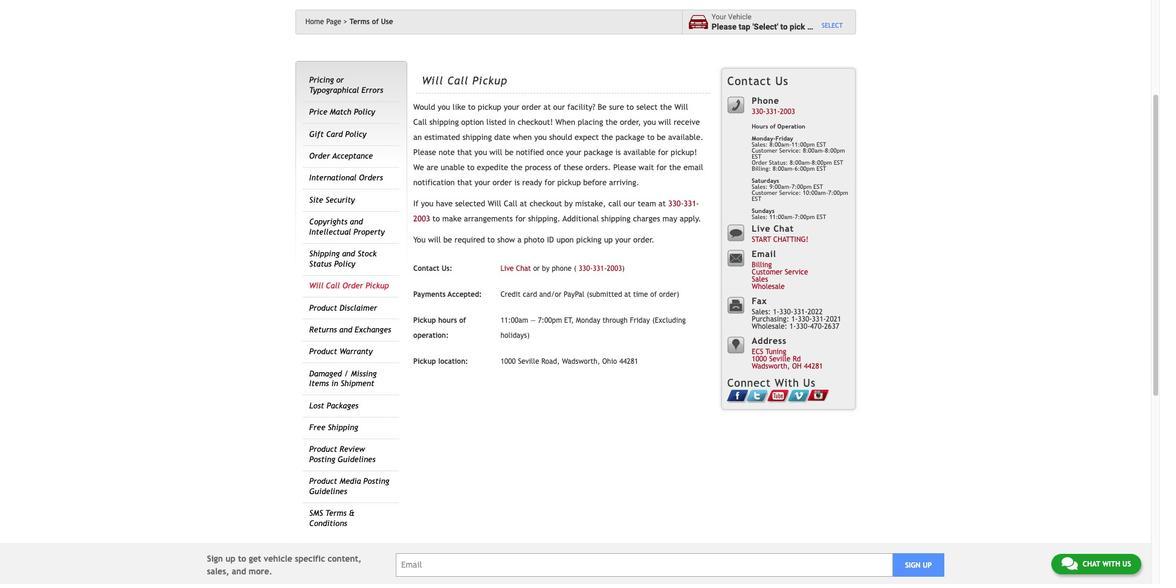 Task type: vqa. For each thing, say whether or not it's contained in the screenshot.
option
yes



Task type: describe. For each thing, give the bounding box(es) containing it.
contact for contact us
[[727, 74, 771, 88]]

credit card and/or paypal (submitted at time of order)
[[501, 291, 679, 299]]

1 vertical spatial please
[[413, 148, 436, 157]]

0 horizontal spatial will
[[428, 236, 441, 245]]

a inside your vehicle please tap 'select' to pick a vehicle
[[807, 21, 812, 31]]

policy for gift card policy
[[345, 130, 366, 139]]

for right wait
[[657, 163, 667, 172]]

1 vertical spatial is
[[514, 178, 520, 187]]

estimated
[[424, 133, 460, 142]]

330- right (
[[579, 265, 593, 273]]

/
[[344, 370, 349, 379]]

fax
[[752, 296, 767, 306]]

expect
[[575, 133, 599, 142]]

home page link
[[305, 18, 347, 26]]

price
[[309, 108, 327, 117]]

1 vertical spatial shipping
[[463, 133, 492, 142]]

orders
[[359, 174, 383, 183]]

the down pickup!
[[669, 163, 681, 172]]

331- inside 330-331- 2003
[[684, 199, 699, 209]]

connect with us
[[727, 377, 816, 390]]

chat for live chat start chatting!
[[774, 224, 794, 234]]

6:00pm
[[795, 166, 815, 172]]

sales: inside 'fax sales: 1-330-331-2022 purchasing: 1-330-331-2021 wholesale: 1-330-470-2637'
[[752, 308, 771, 317]]

paypal
[[564, 291, 585, 299]]

we
[[413, 163, 424, 172]]

330- up wholesale:
[[779, 308, 794, 317]]

pickup up disclaimer
[[366, 282, 389, 291]]

ecs
[[752, 348, 764, 357]]

returns and exchanges
[[309, 326, 391, 335]]

conditions
[[309, 520, 347, 529]]

upon
[[556, 236, 574, 245]]

email
[[752, 249, 776, 259]]

Email email field
[[396, 554, 893, 578]]

returns and exchanges link
[[309, 326, 391, 335]]

price match policy link
[[309, 108, 375, 117]]

if you have selected will call at checkout by mistake, call our team at
[[413, 199, 668, 209]]

select
[[822, 22, 843, 29]]

at inside would you like to pickup your order at our facility? be sure to select the will call shipping option listed in checkout! when placing the order, you will receive an estimated shipping date when you should expect the package to be available. please note that you will be notified once your package is available for pickup! we are unable to expedite the process of these orders. please wait for the email notification that your order is ready for pickup before arriving.
[[544, 103, 551, 112]]

match
[[330, 108, 351, 117]]

7:00pm down 10:00am-
[[795, 214, 815, 221]]

1 horizontal spatial be
[[505, 148, 514, 157]]

(excluding
[[652, 317, 686, 325]]

call up product disclaimer on the left
[[326, 282, 340, 291]]

(
[[574, 265, 577, 273]]

seville inside address ecs tuning 1000 seville rd wadsworth, oh 44281
[[769, 356, 791, 364]]

content,
[[328, 554, 361, 564]]

1 horizontal spatial or
[[533, 265, 540, 273]]

for left pickup!
[[658, 148, 668, 157]]

2 customer from the top
[[752, 190, 778, 196]]

unable
[[441, 163, 465, 172]]

gift card policy link
[[309, 130, 366, 139]]

home page
[[305, 18, 341, 26]]

your up listed
[[504, 103, 519, 112]]

sundays
[[752, 208, 775, 214]]

0 horizontal spatial seville
[[518, 358, 539, 366]]

friday inside hours of operation monday-friday sales: 8:00am-11:00pm est customer service: 8:00am-8:00pm est order status: 8:00am-8:00pm est billing: 8:00am-6:00pm est saturdays sales: 9:00am-7:00pm est customer service: 10:00am-7:00pm est sundays sales: 11:00am-7:00pm est
[[775, 135, 793, 142]]

7:00pm right 9:00am-
[[828, 190, 848, 196]]

0 horizontal spatial package
[[584, 148, 613, 157]]

you left like
[[438, 103, 450, 112]]

you down 'select'
[[643, 118, 656, 127]]

2 vertical spatial shipping
[[601, 215, 631, 224]]

8:00am- up status:
[[769, 141, 792, 148]]

8:00am- up 9:00am-
[[773, 166, 795, 172]]

will up would
[[422, 74, 443, 87]]

policy for price match policy
[[354, 108, 375, 117]]

to inside sign up to get vehicle specific content, sales, and more.
[[238, 554, 246, 564]]

product warranty link
[[309, 348, 373, 357]]

0 horizontal spatial order
[[493, 178, 512, 187]]

additional
[[563, 215, 599, 224]]

billing
[[752, 261, 772, 270]]

show
[[497, 236, 515, 245]]

you down checkout!
[[534, 133, 547, 142]]

credit
[[501, 291, 521, 299]]

to right unable
[[467, 163, 475, 172]]

2 vertical spatial 2003
[[607, 265, 622, 273]]

'select'
[[753, 21, 778, 31]]

hours
[[752, 123, 768, 130]]

0 horizontal spatial 44281
[[619, 358, 638, 366]]

2003 inside 330-331- 2003
[[413, 215, 430, 224]]

note
[[439, 148, 455, 157]]

damaged / missing items in shipment link
[[309, 370, 377, 389]]

330- down 2022
[[796, 323, 810, 331]]

0 vertical spatial package
[[616, 133, 645, 142]]

packages
[[327, 402, 359, 411]]

live for live chat or by phone ( 330-331-2003 )
[[501, 265, 514, 273]]

1 horizontal spatial terms
[[350, 18, 370, 26]]

in inside damaged / missing items in shipment
[[331, 380, 338, 389]]

photo
[[524, 236, 545, 245]]

pickup!
[[671, 148, 697, 157]]

2 service: from the top
[[779, 190, 801, 196]]

(submitted
[[587, 291, 622, 299]]

listed
[[486, 118, 506, 127]]

connect
[[727, 377, 771, 390]]

customer inside the email billing customer service sales wholesale
[[752, 269, 783, 277]]

to up available
[[647, 133, 655, 142]]

0 vertical spatial order
[[522, 103, 541, 112]]

friday inside 11:00am — 7:00pm et, monday through friday (excluding holidays)
[[630, 317, 650, 325]]

pickup up listed
[[472, 74, 508, 87]]

rd
[[793, 356, 801, 364]]

1 vertical spatial our
[[624, 199, 635, 209]]

1- left 2022
[[791, 316, 798, 324]]

product for product disclaimer
[[309, 304, 337, 313]]

terms inside sms terms & conditions
[[325, 510, 347, 519]]

for left shipping.
[[515, 215, 526, 224]]

the down sure
[[606, 118, 618, 127]]

you will be required to show a photo id upon picking up your order.
[[413, 236, 654, 245]]

your up these
[[566, 148, 582, 157]]

date
[[494, 133, 510, 142]]

shipping and stock status policy
[[309, 250, 377, 269]]

0 vertical spatial 8:00pm
[[825, 147, 845, 154]]

&
[[349, 510, 355, 519]]

free shipping link
[[309, 424, 358, 433]]

to left make
[[433, 215, 440, 224]]

pickup down operation:
[[413, 358, 436, 366]]

contact us:
[[413, 265, 452, 273]]

start
[[752, 236, 771, 244]]

international orders link
[[309, 174, 383, 183]]

notified
[[516, 148, 544, 157]]

phone 330-331-2003
[[752, 95, 795, 116]]

review
[[340, 446, 365, 455]]

0 vertical spatial is
[[615, 148, 621, 157]]

8:00am- down 11:00pm
[[790, 159, 812, 166]]

site security link
[[309, 196, 355, 205]]

1 vertical spatial 8:00pm
[[812, 159, 832, 166]]

2 horizontal spatial chat
[[1083, 561, 1100, 569]]

330-331- 2003
[[413, 199, 699, 224]]

0 horizontal spatial 1000
[[501, 358, 516, 366]]

team
[[638, 199, 656, 209]]

1 vertical spatial by
[[542, 265, 550, 273]]

you up expedite
[[475, 148, 487, 157]]

0 horizontal spatial order
[[309, 152, 330, 161]]

0 vertical spatial be
[[657, 133, 666, 142]]

0 horizontal spatial pickup
[[478, 103, 501, 112]]

1 vertical spatial pickup
[[557, 178, 581, 187]]

and/or
[[539, 291, 562, 299]]

operation:
[[413, 332, 449, 340]]

shipment
[[341, 380, 374, 389]]

330-331- 2003 link
[[413, 199, 699, 224]]

site security
[[309, 196, 355, 205]]

and for intellectual
[[350, 218, 363, 227]]

order,
[[620, 118, 641, 127]]

free
[[309, 424, 325, 433]]

posting for product media posting guidelines
[[363, 478, 389, 487]]

service
[[785, 269, 808, 277]]

an
[[413, 133, 422, 142]]

0 horizontal spatial be
[[443, 236, 452, 245]]

id
[[547, 236, 554, 245]]

at left time
[[624, 291, 631, 299]]

will up arrangements
[[488, 199, 501, 209]]

once
[[547, 148, 563, 157]]

of left use on the top left
[[372, 18, 379, 26]]

specific
[[295, 554, 325, 564]]

to right sure
[[627, 103, 634, 112]]

1- right wholesale:
[[790, 323, 796, 331]]

1 sales: from the top
[[752, 141, 768, 148]]

and for stock
[[342, 250, 355, 259]]

guidelines for media
[[309, 488, 347, 497]]

picking
[[576, 236, 602, 245]]

330- left 2637
[[798, 316, 812, 324]]

you right if
[[421, 199, 434, 209]]

notification
[[413, 178, 455, 187]]

3 sales: from the top
[[752, 214, 768, 221]]

product for product review posting guidelines
[[309, 446, 337, 455]]

email billing customer service sales wholesale
[[752, 249, 808, 291]]

order acceptance
[[309, 152, 373, 161]]

selected
[[455, 199, 485, 209]]

the right 'select'
[[660, 103, 672, 112]]

shipping and stock status policy link
[[309, 250, 377, 269]]

you
[[413, 236, 426, 245]]

product warranty
[[309, 348, 373, 357]]

with
[[1103, 561, 1120, 569]]

holidays)
[[501, 332, 530, 340]]

when
[[555, 118, 575, 127]]

at left checkout
[[520, 199, 527, 209]]

1- up wholesale:
[[773, 308, 779, 317]]

guidelines for review
[[338, 456, 376, 465]]

330-331-2003 link for us:
[[579, 265, 622, 273]]

sales
[[752, 276, 768, 284]]

the right expect
[[601, 133, 613, 142]]

1 horizontal spatial will
[[490, 148, 502, 157]]

like
[[453, 103, 466, 112]]

and for exchanges
[[339, 326, 352, 335]]

1 horizontal spatial order
[[342, 282, 363, 291]]

1 horizontal spatial by
[[564, 199, 573, 209]]

payments
[[413, 291, 446, 299]]

1 horizontal spatial up
[[604, 236, 613, 245]]

pricing or typographical errors
[[309, 76, 383, 95]]

international
[[309, 174, 357, 183]]

11:00am — 7:00pm et, monday through friday (excluding holidays)
[[501, 317, 686, 340]]

1 that from the top
[[457, 148, 472, 157]]

of inside would you like to pickup your order at our facility? be sure to select the will call shipping option listed in checkout! when placing the order, you will receive an estimated shipping date when you should expect the package to be available. please note that you will be notified once your package is available for pickup! we are unable to expedite the process of these orders. please wait for the email notification that your order is ready for pickup before arriving.
[[554, 163, 561, 172]]

0 vertical spatial shipping
[[429, 118, 459, 127]]



Task type: locate. For each thing, give the bounding box(es) containing it.
product for product media posting guidelines
[[309, 478, 337, 487]]

contact left us:
[[413, 265, 440, 273]]

posting for product review posting guidelines
[[309, 456, 335, 465]]

1 vertical spatial will
[[490, 148, 502, 157]]

330-
[[752, 108, 766, 116], [668, 199, 684, 209], [579, 265, 593, 273], [779, 308, 794, 317], [798, 316, 812, 324], [796, 323, 810, 331]]

1 vertical spatial 330-331-2003 link
[[579, 265, 622, 273]]

will right 'you'
[[428, 236, 441, 245]]

44281 right oh
[[804, 363, 823, 371]]

1 vertical spatial terms
[[325, 510, 347, 519]]

331-
[[766, 108, 780, 116], [684, 199, 699, 209], [593, 265, 607, 273], [794, 308, 808, 317], [812, 316, 826, 324]]

0 horizontal spatial by
[[542, 265, 550, 273]]

2003 up operation
[[780, 108, 795, 116]]

at
[[544, 103, 551, 112], [520, 199, 527, 209], [659, 199, 666, 209], [624, 291, 631, 299]]

live chat or by phone ( 330-331-2003 )
[[501, 265, 625, 273]]

charges
[[633, 215, 660, 224]]

live for live chat start chatting!
[[752, 224, 771, 234]]

330-331-2003 link
[[752, 108, 795, 116], [579, 265, 622, 273]]

sales: down billing:
[[752, 184, 768, 190]]

2 product from the top
[[309, 348, 337, 357]]

sales: left 11:00am-
[[752, 214, 768, 221]]

select
[[636, 103, 658, 112]]

8:00pm
[[825, 147, 845, 154], [812, 159, 832, 166]]

call inside would you like to pickup your order at our facility? be sure to select the will call shipping option listed in checkout! when placing the order, you will receive an estimated shipping date when you should expect the package to be available. please note that you will be notified once your package is available for pickup! we are unable to expedite the process of these orders. please wait for the email notification that your order is ready for pickup before arriving.
[[413, 118, 427, 127]]

seville
[[769, 356, 791, 364], [518, 358, 539, 366]]

2003 inside phone 330-331-2003
[[780, 108, 795, 116]]

items
[[309, 380, 329, 389]]

chat with us
[[1083, 561, 1131, 569]]

a
[[807, 21, 812, 31], [517, 236, 522, 245]]

1 horizontal spatial 330-331-2003 link
[[752, 108, 795, 116]]

wait
[[639, 163, 654, 172]]

1 vertical spatial contact
[[413, 265, 440, 273]]

terms right page
[[350, 18, 370, 26]]

friday right through
[[630, 317, 650, 325]]

3 customer from the top
[[752, 269, 783, 277]]

to left get on the left bottom of the page
[[238, 554, 246, 564]]

will down status
[[309, 282, 324, 291]]

1 horizontal spatial contact
[[727, 74, 771, 88]]

that down unable
[[457, 178, 472, 187]]

0 vertical spatial guidelines
[[338, 456, 376, 465]]

order left status:
[[752, 159, 767, 166]]

0 vertical spatial contact
[[727, 74, 771, 88]]

live up the credit
[[501, 265, 514, 273]]

0 horizontal spatial posting
[[309, 456, 335, 465]]

that
[[457, 148, 472, 157], [457, 178, 472, 187]]

saturdays
[[752, 178, 779, 184]]

policy inside shipping and stock status policy
[[334, 260, 355, 269]]

posting inside product media posting guidelines
[[363, 478, 389, 487]]

sign inside sign up button
[[905, 562, 921, 570]]

up inside button
[[923, 562, 932, 570]]

sign up button
[[893, 554, 944, 578]]

product for product warranty
[[309, 348, 337, 357]]

pickup inside pickup hours of operation:
[[413, 317, 436, 325]]

0 vertical spatial us
[[775, 74, 789, 88]]

0 horizontal spatial contact
[[413, 265, 440, 273]]

sign inside sign up to get vehicle specific content, sales, and more.
[[207, 554, 223, 564]]

by up to make arrangements for shipping. additional shipping charges may apply.
[[564, 199, 573, 209]]

1 horizontal spatial please
[[613, 163, 636, 172]]

et,
[[564, 317, 574, 325]]

customer service link
[[752, 269, 808, 277]]

2 sales: from the top
[[752, 184, 768, 190]]

330- inside phone 330-331-2003
[[752, 108, 766, 116]]

1 vertical spatial service:
[[779, 190, 801, 196]]

our right call
[[624, 199, 635, 209]]

0 vertical spatial by
[[564, 199, 573, 209]]

up inside sign up to get vehicle specific content, sales, and more.
[[226, 554, 236, 564]]

330- inside 330-331- 2003
[[668, 199, 684, 209]]

please up arriving.
[[613, 163, 636, 172]]

product media posting guidelines
[[309, 478, 389, 497]]

pickup
[[478, 103, 501, 112], [557, 178, 581, 187]]

will call pickup
[[422, 74, 508, 87]]

service: up status:
[[779, 147, 801, 154]]

1 horizontal spatial pickup
[[557, 178, 581, 187]]

is left ready
[[514, 178, 520, 187]]

us for chat
[[1123, 561, 1131, 569]]

chat inside the live chat start chatting!
[[774, 224, 794, 234]]

8:00am- up 6:00pm at the top of the page
[[803, 147, 825, 154]]

0 horizontal spatial wadsworth,
[[562, 358, 600, 366]]

8:00pm right 11:00pm
[[825, 147, 845, 154]]

wadsworth, inside address ecs tuning 1000 seville rd wadsworth, oh 44281
[[752, 363, 790, 371]]

0 vertical spatial in
[[509, 118, 515, 127]]

and inside sign up to get vehicle specific content, sales, and more.
[[232, 567, 246, 577]]

warranty
[[340, 348, 373, 357]]

if
[[413, 199, 419, 209]]

2 that from the top
[[457, 178, 472, 187]]

sales: down hours
[[752, 141, 768, 148]]

2 vertical spatial policy
[[334, 260, 355, 269]]

chat left with
[[1083, 561, 1100, 569]]

contact for contact us:
[[413, 265, 440, 273]]

vehicle inside your vehicle please tap 'select' to pick a vehicle
[[814, 21, 840, 31]]

guidelines inside product media posting guidelines
[[309, 488, 347, 497]]

2 horizontal spatial us
[[1123, 561, 1131, 569]]

will up receive
[[674, 103, 688, 112]]

44281
[[619, 358, 638, 366], [804, 363, 823, 371]]

1 vertical spatial or
[[533, 265, 540, 273]]

the down notified in the left top of the page
[[511, 163, 523, 172]]

9:00am-
[[769, 184, 792, 190]]

and left stock
[[342, 250, 355, 259]]

posting down free
[[309, 456, 335, 465]]

2 horizontal spatial shipping
[[601, 215, 631, 224]]

330-331-2003 link for us
[[752, 108, 795, 116]]

select link
[[822, 22, 843, 30]]

of right "hours"
[[459, 317, 466, 325]]

1 customer from the top
[[752, 147, 778, 154]]

pickup down these
[[557, 178, 581, 187]]

process
[[525, 163, 552, 172]]

contact us
[[727, 74, 789, 88]]

would you like to pickup your order at our facility? be sure to select the will call shipping option listed in checkout! when placing the order, you will receive an estimated shipping date when you should expect the package to be available. please note that you will be notified once your package is available for pickup! we are unable to expedite the process of these orders. please wait for the email notification that your order is ready for pickup before arriving.
[[413, 103, 703, 187]]

a right pick
[[807, 21, 812, 31]]

vehicle inside sign up to get vehicle specific content, sales, and more.
[[264, 554, 292, 564]]

pricing
[[309, 76, 334, 85]]

and down product disclaimer on the left
[[339, 326, 352, 335]]

in right listed
[[509, 118, 515, 127]]

chat for live chat or by phone ( 330-331-2003 )
[[516, 265, 531, 273]]

shipping.
[[528, 215, 560, 224]]

0 vertical spatial chat
[[774, 224, 794, 234]]

call up an
[[413, 118, 427, 127]]

0 vertical spatial vehicle
[[814, 21, 840, 31]]

0 vertical spatial policy
[[354, 108, 375, 117]]

up
[[604, 236, 613, 245], [226, 554, 236, 564], [923, 562, 932, 570]]

make
[[442, 215, 462, 224]]

1 vertical spatial be
[[505, 148, 514, 157]]

0 horizontal spatial friday
[[630, 317, 650, 325]]

pickup up listed
[[478, 103, 501, 112]]

to inside your vehicle please tap 'select' to pick a vehicle
[[780, 21, 788, 31]]

be left available.
[[657, 133, 666, 142]]

1 vertical spatial friday
[[630, 317, 650, 325]]

call up like
[[447, 74, 469, 87]]

2 vertical spatial us
[[1123, 561, 1131, 569]]

0 horizontal spatial a
[[517, 236, 522, 245]]

at right team
[[659, 199, 666, 209]]

shipping down call
[[601, 215, 631, 224]]

1 horizontal spatial live
[[752, 224, 771, 234]]

1 vertical spatial package
[[584, 148, 613, 157]]

pricing or typographical errors link
[[309, 76, 383, 95]]

0 horizontal spatial live
[[501, 265, 514, 273]]

contact up phone
[[727, 74, 771, 88]]

1 horizontal spatial a
[[807, 21, 812, 31]]

0 horizontal spatial our
[[553, 103, 565, 112]]

1 horizontal spatial 44281
[[804, 363, 823, 371]]

chat
[[774, 224, 794, 234], [516, 265, 531, 273], [1083, 561, 1100, 569]]

for right ready
[[545, 178, 555, 187]]

2 vertical spatial chat
[[1083, 561, 1100, 569]]

your down expedite
[[475, 178, 490, 187]]

sign for sign up
[[905, 562, 921, 570]]

to right like
[[468, 103, 475, 112]]

0 vertical spatial live
[[752, 224, 771, 234]]

purchasing:
[[752, 316, 789, 324]]

wholesale
[[752, 283, 785, 291]]

0 vertical spatial terms
[[350, 18, 370, 26]]

will up expedite
[[490, 148, 502, 157]]

and inside shipping and stock status policy
[[342, 250, 355, 259]]

live up start at the top of page
[[752, 224, 771, 234]]

email
[[684, 163, 703, 172]]

2 vertical spatial please
[[613, 163, 636, 172]]

up for sign up
[[923, 562, 932, 570]]

7:00pm right the —
[[538, 317, 562, 325]]

policy right card at the left top
[[345, 130, 366, 139]]

with
[[775, 377, 799, 390]]

0 horizontal spatial vehicle
[[264, 554, 292, 564]]

wadsworth, left ohio
[[562, 358, 600, 366]]

price match policy
[[309, 108, 375, 117]]

1 horizontal spatial posting
[[363, 478, 389, 487]]

of inside hours of operation monday-friday sales: 8:00am-11:00pm est customer service: 8:00am-8:00pm est order status: 8:00am-8:00pm est billing: 8:00am-6:00pm est saturdays sales: 9:00am-7:00pm est customer service: 10:00am-7:00pm est sundays sales: 11:00am-7:00pm est
[[770, 123, 776, 130]]

will left receive
[[658, 118, 671, 127]]

0 horizontal spatial chat
[[516, 265, 531, 273]]

1 horizontal spatial shipping
[[463, 133, 492, 142]]

or
[[336, 76, 344, 85], [533, 265, 540, 273]]

please inside your vehicle please tap 'select' to pick a vehicle
[[712, 21, 737, 31]]

330-331-2003 link down phone
[[752, 108, 795, 116]]

4 sales: from the top
[[752, 308, 771, 317]]

and right sales,
[[232, 567, 246, 577]]

guidelines inside product review posting guidelines
[[338, 456, 376, 465]]

1 service: from the top
[[779, 147, 801, 154]]

your
[[504, 103, 519, 112], [566, 148, 582, 157], [475, 178, 490, 187], [615, 236, 631, 245]]

lost packages link
[[309, 402, 359, 411]]

in inside would you like to pickup your order at our facility? be sure to select the will call shipping option listed in checkout! when placing the order, you will receive an estimated shipping date when you should expect the package to be available. please note that you will be notified once your package is available for pickup! we are unable to expedite the process of these orders. please wait for the email notification that your order is ready for pickup before arriving.
[[509, 118, 515, 127]]

please down your
[[712, 21, 737, 31]]

product inside product media posting guidelines
[[309, 478, 337, 487]]

1 vertical spatial chat
[[516, 265, 531, 273]]

0 vertical spatial 330-331-2003 link
[[752, 108, 795, 116]]

1 horizontal spatial order
[[522, 103, 541, 112]]

or right live chat link
[[533, 265, 540, 273]]

0 horizontal spatial is
[[514, 178, 520, 187]]

sign
[[207, 554, 223, 564], [905, 562, 921, 570]]

0 vertical spatial pickup
[[478, 103, 501, 112]]

tap
[[739, 21, 750, 31]]

checkout!
[[518, 118, 553, 127]]

1000
[[752, 356, 767, 364], [501, 358, 516, 366]]

3 product from the top
[[309, 446, 337, 455]]

7:00pm down 6:00pm at the top of the page
[[792, 184, 812, 190]]

payments accepted:
[[413, 291, 482, 299]]

44281 inside address ecs tuning 1000 seville rd wadsworth, oh 44281
[[804, 363, 823, 371]]

seville left road,
[[518, 358, 539, 366]]

1 vertical spatial in
[[331, 380, 338, 389]]

0 horizontal spatial in
[[331, 380, 338, 389]]

or up typographical
[[336, 76, 344, 85]]

0 vertical spatial please
[[712, 21, 737, 31]]

shipping inside shipping and stock status policy
[[309, 250, 340, 259]]

receive
[[674, 118, 700, 127]]

product down free
[[309, 446, 337, 455]]

sales,
[[207, 567, 229, 577]]

331- inside phone 330-331-2003
[[766, 108, 780, 116]]

get
[[249, 554, 261, 564]]

will inside would you like to pickup your order at our facility? be sure to select the will call shipping option listed in checkout! when placing the order, you will receive an estimated shipping date when you should expect the package to be available. please note that you will be notified once your package is available for pickup! we are unable to expedite the process of these orders. please wait for the email notification that your order is ready for pickup before arriving.
[[674, 103, 688, 112]]

will call order pickup link
[[309, 282, 389, 291]]

call up arrangements
[[504, 199, 517, 209]]

4 product from the top
[[309, 478, 337, 487]]

acceptance
[[332, 152, 373, 161]]

chat down 11:00am-
[[774, 224, 794, 234]]

7:00pm inside 11:00am — 7:00pm et, monday through friday (excluding holidays)
[[538, 317, 562, 325]]

or inside pricing or typographical errors
[[336, 76, 344, 85]]

1000 inside address ecs tuning 1000 seville rd wadsworth, oh 44281
[[752, 356, 767, 364]]

sign up to get vehicle specific content, sales, and more.
[[207, 554, 361, 577]]

live inside the live chat start chatting!
[[752, 224, 771, 234]]

sms terms & conditions
[[309, 510, 355, 529]]

posting inside product review posting guidelines
[[309, 456, 335, 465]]

be down 'date'
[[505, 148, 514, 157]]

of inside pickup hours of operation:
[[459, 317, 466, 325]]

up for sign up to get vehicle specific content, sales, and more.
[[226, 554, 236, 564]]

0 horizontal spatial sign
[[207, 554, 223, 564]]

us for connect
[[803, 377, 816, 390]]

please
[[712, 21, 737, 31], [413, 148, 436, 157], [613, 163, 636, 172]]

be down make
[[443, 236, 452, 245]]

order down expedite
[[493, 178, 512, 187]]

policy down errors
[[354, 108, 375, 117]]

exchanges
[[355, 326, 391, 335]]

contact
[[727, 74, 771, 88], [413, 265, 440, 273]]

2 horizontal spatial please
[[712, 21, 737, 31]]

through
[[603, 317, 628, 325]]

vehicle right pick
[[814, 21, 840, 31]]

order
[[522, 103, 541, 112], [493, 178, 512, 187]]

sign for sign up to get vehicle specific content, sales, and more.
[[207, 554, 223, 564]]

1 vertical spatial live
[[501, 265, 514, 273]]

product media posting guidelines link
[[309, 478, 389, 497]]

sms
[[309, 510, 323, 519]]

2 horizontal spatial up
[[923, 562, 932, 570]]

at up checkout!
[[544, 103, 551, 112]]

2 horizontal spatial order
[[752, 159, 767, 166]]

terms
[[350, 18, 370, 26], [325, 510, 347, 519]]

and up property
[[350, 218, 363, 227]]

0 vertical spatial service:
[[779, 147, 801, 154]]

1 vertical spatial vehicle
[[264, 554, 292, 564]]

your left order.
[[615, 236, 631, 245]]

wholesale:
[[752, 323, 787, 331]]

2003
[[780, 108, 795, 116], [413, 215, 430, 224], [607, 265, 622, 273]]

sign up
[[905, 562, 932, 570]]

0 horizontal spatial us
[[775, 74, 789, 88]]

0 vertical spatial our
[[553, 103, 565, 112]]

2 vertical spatial will
[[428, 236, 441, 245]]

0 horizontal spatial 330-331-2003 link
[[579, 265, 622, 273]]

wholesale link
[[752, 283, 785, 291]]

ready
[[522, 178, 542, 187]]

guidelines down review
[[338, 456, 376, 465]]

1 product from the top
[[309, 304, 337, 313]]

product disclaimer link
[[309, 304, 377, 313]]

0 vertical spatial will
[[658, 118, 671, 127]]

2 horizontal spatial 2003
[[780, 108, 795, 116]]

call
[[608, 199, 621, 209]]

orders.
[[585, 163, 611, 172]]

vehicle up more.
[[264, 554, 292, 564]]

0 horizontal spatial up
[[226, 554, 236, 564]]

of down once
[[554, 163, 561, 172]]

1 vertical spatial customer
[[752, 190, 778, 196]]

friday down operation
[[775, 135, 793, 142]]

330- up may on the top right of the page
[[668, 199, 684, 209]]

order up disclaimer
[[342, 282, 363, 291]]

0 vertical spatial that
[[457, 148, 472, 157]]

copyrights and intellectual property link
[[309, 218, 385, 237]]

is left available
[[615, 148, 621, 157]]

1 vertical spatial order
[[493, 178, 512, 187]]

our up when
[[553, 103, 565, 112]]

1 horizontal spatial us
[[803, 377, 816, 390]]

oh
[[792, 363, 802, 371]]

2 vertical spatial customer
[[752, 269, 783, 277]]

2 horizontal spatial will
[[658, 118, 671, 127]]

product inside product review posting guidelines
[[309, 446, 337, 455]]

of right time
[[650, 291, 657, 299]]

1 vertical spatial posting
[[363, 478, 389, 487]]

44281 right ohio
[[619, 358, 638, 366]]

1 horizontal spatial 2003
[[607, 265, 622, 273]]

order inside hours of operation monday-friday sales: 8:00am-11:00pm est customer service: 8:00am-8:00pm est order status: 8:00am-8:00pm est billing: 8:00am-6:00pm est saturdays sales: 9:00am-7:00pm est customer service: 10:00am-7:00pm est sundays sales: 11:00am-7:00pm est
[[752, 159, 767, 166]]

and inside copyrights and intellectual property
[[350, 218, 363, 227]]

pickup up operation:
[[413, 317, 436, 325]]

0 horizontal spatial terms
[[325, 510, 347, 519]]

copyrights
[[309, 218, 348, 227]]

order up checkout!
[[522, 103, 541, 112]]

vehicle
[[814, 21, 840, 31], [264, 554, 292, 564]]

for
[[658, 148, 668, 157], [657, 163, 667, 172], [545, 178, 555, 187], [515, 215, 526, 224]]

2003 up (submitted
[[607, 265, 622, 273]]

wadsworth,
[[562, 358, 600, 366], [752, 363, 790, 371]]

1 horizontal spatial friday
[[775, 135, 793, 142]]

to left show
[[487, 236, 495, 245]]

friday
[[775, 135, 793, 142], [630, 317, 650, 325]]

seville left rd
[[769, 356, 791, 364]]

1 horizontal spatial in
[[509, 118, 515, 127]]

please up "we"
[[413, 148, 436, 157]]

1 horizontal spatial our
[[624, 199, 635, 209]]

ohio
[[602, 358, 617, 366]]

1 vertical spatial policy
[[345, 130, 366, 139]]

our inside would you like to pickup your order at our facility? be sure to select the will call shipping option listed in checkout! when placing the order, you will receive an estimated shipping date when you should expect the package to be available. please note that you will be notified once your package is available for pickup! we are unable to expedite the process of these orders. please wait for the email notification that your order is ready for pickup before arriving.
[[553, 103, 565, 112]]

comments image
[[1062, 557, 1078, 572]]

1 vertical spatial shipping
[[328, 424, 358, 433]]



